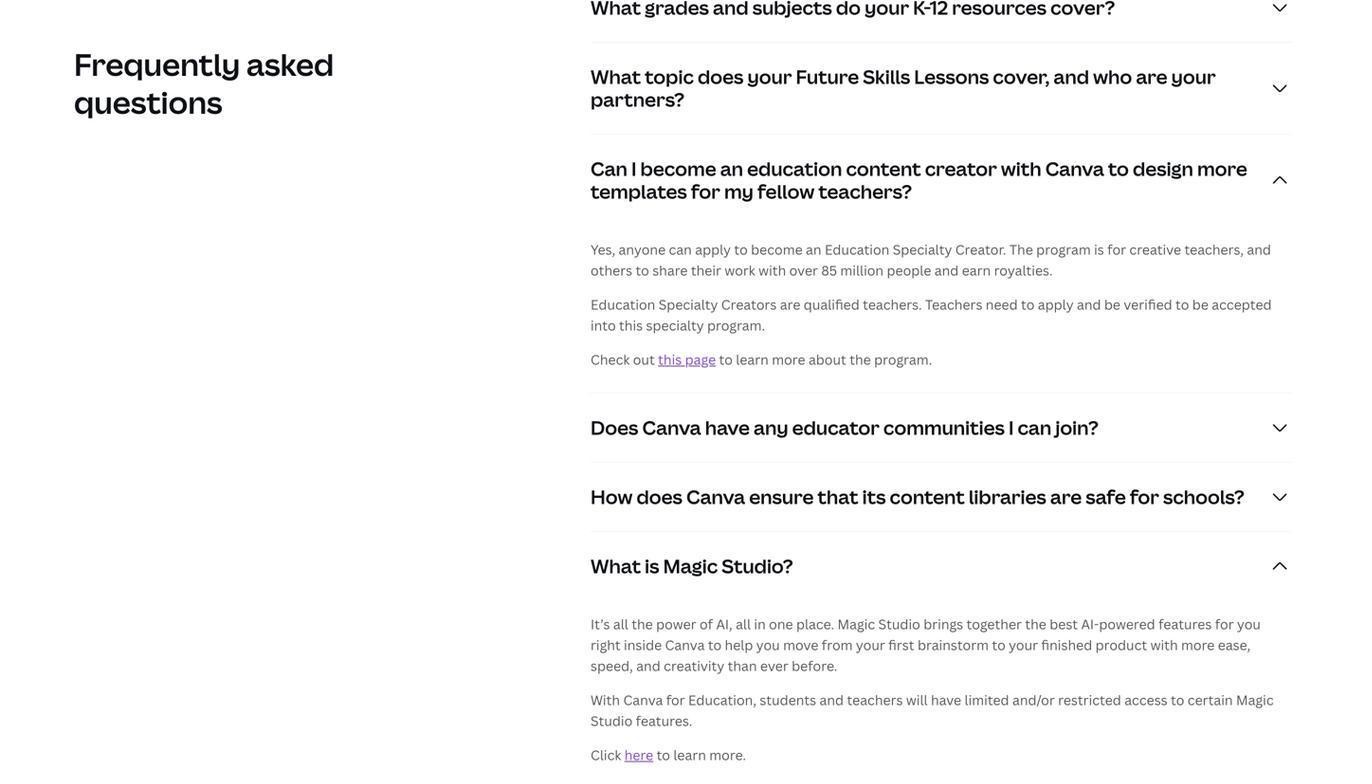 Task type: locate. For each thing, give the bounding box(es) containing it.
brings
[[924, 615, 964, 633]]

0 horizontal spatial is
[[645, 553, 660, 579]]

1 vertical spatial content
[[890, 484, 965, 510]]

content inside how does canva ensure that its content libraries are safe for schools? dropdown button
[[890, 484, 965, 510]]

1 vertical spatial magic
[[838, 615, 876, 633]]

templates
[[591, 178, 687, 204]]

into
[[591, 316, 616, 334]]

to right verified
[[1176, 295, 1190, 314]]

become inside can i become an education content creator with canva to design more templates for my fellow teachers?
[[641, 156, 717, 182]]

1 horizontal spatial an
[[806, 240, 822, 259]]

2 horizontal spatial are
[[1137, 64, 1168, 90]]

what left the topic
[[591, 64, 641, 90]]

0 horizontal spatial an
[[721, 156, 744, 182]]

studio inside with canva for education, students and teachers will have limited and/or restricted access to certain magic studio features.
[[591, 712, 633, 730]]

with inside the yes, anyone can apply to become an education specialty creator. the program is for creative teachers, and others to share their work with over 85 million people and earn royalties.
[[759, 261, 787, 279]]

of
[[700, 615, 713, 633]]

before.
[[792, 657, 838, 675]]

and left verified
[[1077, 295, 1102, 314]]

for inside the it's all the power of ai, all in one place. magic studio brings together the best ai-powered features for you right inside canva to help you move from your first brainstorm to your finished product with more ease, speed, and creativity than ever before.
[[1216, 615, 1234, 633]]

is inside the yes, anyone can apply to become an education specialty creator. the program is for creative teachers, and others to share their work with over 85 million people and earn royalties.
[[1095, 240, 1105, 259]]

what for what is magic studio?
[[591, 553, 641, 579]]

1 vertical spatial i
[[1009, 415, 1014, 441]]

to inside with canva for education, students and teachers will have limited and/or restricted access to certain magic studio features.
[[1171, 691, 1185, 709]]

for up features.
[[666, 691, 685, 709]]

0 vertical spatial education
[[825, 240, 890, 259]]

learn left more.
[[674, 746, 707, 764]]

program. down creators
[[708, 316, 766, 334]]

studio
[[879, 615, 921, 633], [591, 712, 633, 730]]

0 vertical spatial studio
[[879, 615, 921, 633]]

frequently asked questions
[[74, 44, 334, 123]]

1 vertical spatial studio
[[591, 712, 633, 730]]

and inside education specialty creators are qualified teachers. teachers need to apply and be verified to be accepted into this specialty program.
[[1077, 295, 1102, 314]]

more down the features
[[1182, 636, 1215, 654]]

0 horizontal spatial magic
[[664, 553, 718, 579]]

with
[[591, 691, 620, 709]]

0 horizontal spatial apply
[[695, 240, 731, 259]]

0 vertical spatial an
[[721, 156, 744, 182]]

out
[[633, 351, 655, 369]]

specialty up specialty
[[659, 295, 718, 314]]

apply inside the yes, anyone can apply to become an education specialty creator. the program is for creative teachers, and others to share their work with over 85 million people and earn royalties.
[[695, 240, 731, 259]]

0 horizontal spatial does
[[637, 484, 683, 510]]

1 vertical spatial education
[[591, 295, 656, 314]]

creators
[[722, 295, 777, 314]]

does
[[698, 64, 744, 90], [637, 484, 683, 510]]

1 horizontal spatial have
[[931, 691, 962, 709]]

content inside can i become an education content creator with canva to design more templates for my fellow teachers?
[[846, 156, 922, 182]]

about
[[809, 351, 847, 369]]

what inside what topic does your future skills lessons cover, and who are your partners?
[[591, 64, 641, 90]]

become
[[641, 156, 717, 182], [751, 240, 803, 259]]

what
[[591, 64, 641, 90], [591, 553, 641, 579]]

for inside with canva for education, students and teachers will have limited and/or restricted access to certain magic studio features.
[[666, 691, 685, 709]]

studio inside the it's all the power of ai, all in one place. magic studio brings together the best ai-powered features for you right inside canva to help you move from your first brainstorm to your finished product with more ease, speed, and creativity than ever before.
[[879, 615, 921, 633]]

studio up first
[[879, 615, 921, 633]]

apply
[[695, 240, 731, 259], [1038, 295, 1074, 314]]

creator.
[[956, 240, 1007, 259]]

click here to learn more.
[[591, 746, 746, 764]]

is inside dropdown button
[[645, 553, 660, 579]]

become up over
[[751, 240, 803, 259]]

0 horizontal spatial can
[[669, 240, 692, 259]]

1 vertical spatial have
[[931, 691, 962, 709]]

magic
[[664, 553, 718, 579], [838, 615, 876, 633], [1237, 691, 1274, 709]]

1 horizontal spatial education
[[825, 240, 890, 259]]

2 vertical spatial with
[[1151, 636, 1179, 654]]

ease,
[[1219, 636, 1251, 654]]

magic inside with canva for education, students and teachers will have limited and/or restricted access to certain magic studio features.
[[1237, 691, 1274, 709]]

an inside the yes, anyone can apply to become an education specialty creator. the program is for creative teachers, and others to share their work with over 85 million people and earn royalties.
[[806, 240, 822, 259]]

1 horizontal spatial you
[[1238, 615, 1261, 633]]

to left design
[[1109, 156, 1130, 182]]

educator
[[793, 415, 880, 441]]

apply down royalties.
[[1038, 295, 1074, 314]]

can
[[669, 240, 692, 259], [1018, 415, 1052, 441]]

1 vertical spatial is
[[645, 553, 660, 579]]

can inside dropdown button
[[1018, 415, 1052, 441]]

1 horizontal spatial all
[[736, 615, 751, 633]]

powered
[[1100, 615, 1156, 633]]

0 horizontal spatial i
[[632, 156, 637, 182]]

0 horizontal spatial are
[[780, 295, 801, 314]]

with inside can i become an education content creator with canva to design more templates for my fellow teachers?
[[1001, 156, 1042, 182]]

to down of
[[708, 636, 722, 654]]

are left safe
[[1051, 484, 1082, 510]]

the left best
[[1026, 615, 1047, 633]]

1 horizontal spatial program.
[[875, 351, 933, 369]]

2 all from the left
[[736, 615, 751, 633]]

creator
[[925, 156, 998, 182]]

it's
[[591, 615, 610, 633]]

2 vertical spatial are
[[1051, 484, 1082, 510]]

are right who
[[1137, 64, 1168, 90]]

1 horizontal spatial apply
[[1038, 295, 1074, 314]]

libraries
[[969, 484, 1047, 510]]

content left 'creator'
[[846, 156, 922, 182]]

others
[[591, 261, 633, 279]]

0 vertical spatial become
[[641, 156, 717, 182]]

certain
[[1188, 691, 1234, 709]]

0 vertical spatial what
[[591, 64, 641, 90]]

is
[[1095, 240, 1105, 259], [645, 553, 660, 579]]

students
[[760, 691, 817, 709]]

1 horizontal spatial learn
[[736, 351, 769, 369]]

place.
[[797, 615, 835, 633]]

1 vertical spatial with
[[759, 261, 787, 279]]

canva left ensure on the right of page
[[687, 484, 746, 510]]

1 vertical spatial become
[[751, 240, 803, 259]]

and down before. at the bottom right of the page
[[820, 691, 844, 709]]

0 vertical spatial this
[[619, 316, 643, 334]]

an left fellow
[[721, 156, 744, 182]]

what topic does your future skills lessons cover, and who are your partners?
[[591, 64, 1216, 112]]

specialty up people on the right top
[[893, 240, 953, 259]]

0 vertical spatial are
[[1137, 64, 1168, 90]]

1 horizontal spatial can
[[1018, 415, 1052, 441]]

and inside with canva for education, students and teachers will have limited and/or restricted access to certain magic studio features.
[[820, 691, 844, 709]]

2 be from the left
[[1193, 295, 1209, 314]]

2 vertical spatial magic
[[1237, 691, 1274, 709]]

royalties.
[[995, 261, 1053, 279]]

join?
[[1056, 415, 1099, 441]]

program. down education specialty creators are qualified teachers. teachers need to apply and be verified to be accepted into this specialty program.
[[875, 351, 933, 369]]

you up ever
[[757, 636, 780, 654]]

0 horizontal spatial have
[[705, 415, 750, 441]]

0 vertical spatial magic
[[664, 553, 718, 579]]

1 horizontal spatial does
[[698, 64, 744, 90]]

be left accepted on the right
[[1193, 295, 1209, 314]]

0 horizontal spatial this
[[619, 316, 643, 334]]

is right program
[[1095, 240, 1105, 259]]

0 horizontal spatial education
[[591, 295, 656, 314]]

can left join?
[[1018, 415, 1052, 441]]

have
[[705, 415, 750, 441], [931, 691, 962, 709]]

to right access
[[1171, 691, 1185, 709]]

does
[[591, 415, 639, 441]]

product
[[1096, 636, 1148, 654]]

and right 'teachers,'
[[1248, 240, 1272, 259]]

i
[[632, 156, 637, 182], [1009, 415, 1014, 441]]

learn right "page"
[[736, 351, 769, 369]]

check
[[591, 351, 630, 369]]

specialty inside education specialty creators are qualified teachers. teachers need to apply and be verified to be accepted into this specialty program.
[[659, 295, 718, 314]]

have right will
[[931, 691, 962, 709]]

to up 'work'
[[734, 240, 748, 259]]

1 what from the top
[[591, 64, 641, 90]]

1 horizontal spatial is
[[1095, 240, 1105, 259]]

best
[[1050, 615, 1078, 633]]

move
[[784, 636, 819, 654]]

to right here
[[657, 746, 671, 764]]

magic right certain
[[1237, 691, 1274, 709]]

0 vertical spatial i
[[632, 156, 637, 182]]

0 vertical spatial does
[[698, 64, 744, 90]]

have left any
[[705, 415, 750, 441]]

education up 'into'
[[591, 295, 656, 314]]

magic inside dropdown button
[[664, 553, 718, 579]]

education inside the yes, anyone can apply to become an education specialty creator. the program is for creative teachers, and others to share their work with over 85 million people and earn royalties.
[[825, 240, 890, 259]]

the
[[1010, 240, 1034, 259]]

magic up power
[[664, 553, 718, 579]]

1 vertical spatial more
[[772, 351, 806, 369]]

2 what from the top
[[591, 553, 641, 579]]

education inside education specialty creators are qualified teachers. teachers need to apply and be verified to be accepted into this specialty program.
[[591, 295, 656, 314]]

help
[[725, 636, 753, 654]]

for
[[691, 178, 721, 204], [1108, 240, 1127, 259], [1130, 484, 1160, 510], [1216, 615, 1234, 633], [666, 691, 685, 709]]

1 horizontal spatial studio
[[879, 615, 921, 633]]

this right 'into'
[[619, 316, 643, 334]]

for up ease,
[[1216, 615, 1234, 633]]

for inside how does canva ensure that its content libraries are safe for schools? dropdown button
[[1130, 484, 1160, 510]]

become inside the yes, anyone can apply to become an education specialty creator. the program is for creative teachers, and others to share their work with over 85 million people and earn royalties.
[[751, 240, 803, 259]]

0 vertical spatial content
[[846, 156, 922, 182]]

1 vertical spatial what
[[591, 553, 641, 579]]

this right out
[[658, 351, 682, 369]]

0 vertical spatial apply
[[695, 240, 731, 259]]

1 horizontal spatial specialty
[[893, 240, 953, 259]]

the
[[850, 351, 871, 369], [632, 615, 653, 633], [1026, 615, 1047, 633]]

0 vertical spatial can
[[669, 240, 692, 259]]

1 horizontal spatial i
[[1009, 415, 1014, 441]]

content right 'its'
[[890, 484, 965, 510]]

0 vertical spatial program.
[[708, 316, 766, 334]]

1 horizontal spatial magic
[[838, 615, 876, 633]]

become left the my
[[641, 156, 717, 182]]

an up over
[[806, 240, 822, 259]]

is up power
[[645, 553, 660, 579]]

education specialty creators are qualified teachers. teachers need to apply and be verified to be accepted into this specialty program.
[[591, 295, 1272, 334]]

2 horizontal spatial magic
[[1237, 691, 1274, 709]]

teachers?
[[819, 178, 912, 204]]

how
[[591, 484, 633, 510]]

to
[[1109, 156, 1130, 182], [734, 240, 748, 259], [636, 261, 650, 279], [1022, 295, 1035, 314], [1176, 295, 1190, 314], [719, 351, 733, 369], [708, 636, 722, 654], [992, 636, 1006, 654], [1171, 691, 1185, 709], [657, 746, 671, 764]]

magic up from at bottom
[[838, 615, 876, 633]]

0 vertical spatial have
[[705, 415, 750, 441]]

brainstorm
[[918, 636, 989, 654]]

asked
[[247, 44, 334, 85]]

canva down power
[[665, 636, 705, 654]]

what up it's
[[591, 553, 641, 579]]

can up share
[[669, 240, 692, 259]]

education
[[747, 156, 843, 182]]

0 vertical spatial more
[[1198, 156, 1248, 182]]

does canva have any educator communities i can join?
[[591, 415, 1099, 441]]

2 horizontal spatial with
[[1151, 636, 1179, 654]]

with right 'creator'
[[1001, 156, 1042, 182]]

this inside education specialty creators are qualified teachers. teachers need to apply and be verified to be accepted into this specialty program.
[[619, 316, 643, 334]]

what for what topic does your future skills lessons cover, and who are your partners?
[[591, 64, 641, 90]]

1 horizontal spatial with
[[1001, 156, 1042, 182]]

1 vertical spatial can
[[1018, 415, 1052, 441]]

what is magic studio? button
[[591, 532, 1292, 600]]

page
[[685, 351, 716, 369]]

for inside can i become an education content creator with canva to design more templates for my fellow teachers?
[[691, 178, 721, 204]]

1 horizontal spatial this
[[658, 351, 682, 369]]

your left first
[[856, 636, 886, 654]]

with down the features
[[1151, 636, 1179, 654]]

learn
[[736, 351, 769, 369], [674, 746, 707, 764]]

and inside what topic does your future skills lessons cover, and who are your partners?
[[1054, 64, 1090, 90]]

canva
[[1046, 156, 1105, 182], [643, 415, 701, 441], [687, 484, 746, 510], [665, 636, 705, 654], [624, 691, 663, 709]]

does right the topic
[[698, 64, 744, 90]]

have inside dropdown button
[[705, 415, 750, 441]]

canva inside the it's all the power of ai, all in one place. magic studio brings together the best ai-powered features for you right inside canva to help you move from your first brainstorm to your finished product with more ease, speed, and creativity than ever before.
[[665, 636, 705, 654]]

canva up features.
[[624, 691, 663, 709]]

2 horizontal spatial the
[[1026, 615, 1047, 633]]

1 vertical spatial are
[[780, 295, 801, 314]]

0 horizontal spatial all
[[614, 615, 629, 633]]

for left creative
[[1108, 240, 1127, 259]]

all right it's
[[614, 615, 629, 633]]

canva inside how does canva ensure that its content libraries are safe for schools? dropdown button
[[687, 484, 746, 510]]

how does canva ensure that its content libraries are safe for schools? button
[[591, 463, 1292, 531]]

program
[[1037, 240, 1091, 259]]

are
[[1137, 64, 1168, 90], [780, 295, 801, 314], [1051, 484, 1082, 510]]

inside
[[624, 636, 662, 654]]

what is magic studio?
[[591, 553, 794, 579]]

more right design
[[1198, 156, 1248, 182]]

canva up program
[[1046, 156, 1105, 182]]

0 horizontal spatial studio
[[591, 712, 633, 730]]

for left the my
[[691, 178, 721, 204]]

0 horizontal spatial be
[[1105, 295, 1121, 314]]

canva inside does canva have any educator communities i can join? dropdown button
[[643, 415, 701, 441]]

1 vertical spatial this
[[658, 351, 682, 369]]

and down "inside"
[[637, 657, 661, 675]]

1 vertical spatial specialty
[[659, 295, 718, 314]]

0 vertical spatial specialty
[[893, 240, 953, 259]]

for inside the yes, anyone can apply to become an education specialty creator. the program is for creative teachers, and others to share their work with over 85 million people and earn royalties.
[[1108, 240, 1127, 259]]

1 vertical spatial an
[[806, 240, 822, 259]]

that
[[818, 484, 859, 510]]

your left 'future'
[[748, 64, 792, 90]]

are down over
[[780, 295, 801, 314]]

an
[[721, 156, 744, 182], [806, 240, 822, 259]]

1 horizontal spatial become
[[751, 240, 803, 259]]

and left who
[[1054, 64, 1090, 90]]

with left over
[[759, 261, 787, 279]]

2 vertical spatial more
[[1182, 636, 1215, 654]]

0 horizontal spatial program.
[[708, 316, 766, 334]]

i left join?
[[1009, 415, 1014, 441]]

1 be from the left
[[1105, 295, 1121, 314]]

1 vertical spatial you
[[757, 636, 780, 654]]

1 vertical spatial learn
[[674, 746, 707, 764]]

i right can
[[632, 156, 637, 182]]

more left 'about'
[[772, 351, 806, 369]]

0 horizontal spatial specialty
[[659, 295, 718, 314]]

all left the in
[[736, 615, 751, 633]]

0 vertical spatial is
[[1095, 240, 1105, 259]]

the right 'about'
[[850, 351, 871, 369]]

for right safe
[[1130, 484, 1160, 510]]

can inside the yes, anyone can apply to become an education specialty creator. the program is for creative teachers, and others to share their work with over 85 million people and earn royalties.
[[669, 240, 692, 259]]

0 vertical spatial you
[[1238, 615, 1261, 633]]

be left verified
[[1105, 295, 1121, 314]]

your
[[748, 64, 792, 90], [1172, 64, 1216, 90], [856, 636, 886, 654], [1009, 636, 1039, 654]]

with inside the it's all the power of ai, all in one place. magic studio brings together the best ai-powered features for you right inside canva to help you move from your first brainstorm to your finished product with more ease, speed, and creativity than ever before.
[[1151, 636, 1179, 654]]

0 horizontal spatial with
[[759, 261, 787, 279]]

apply up 'their'
[[695, 240, 731, 259]]

cover,
[[993, 64, 1050, 90]]

0 vertical spatial with
[[1001, 156, 1042, 182]]

does right how
[[637, 484, 683, 510]]

the up "inside"
[[632, 615, 653, 633]]

0 horizontal spatial become
[[641, 156, 717, 182]]

canva right does
[[643, 415, 701, 441]]

1 vertical spatial apply
[[1038, 295, 1074, 314]]

studio down with
[[591, 712, 633, 730]]

you up ease,
[[1238, 615, 1261, 633]]

1 horizontal spatial be
[[1193, 295, 1209, 314]]

education up million
[[825, 240, 890, 259]]

does inside what topic does your future skills lessons cover, and who are your partners?
[[698, 64, 744, 90]]



Task type: vqa. For each thing, say whether or not it's contained in the screenshot.
Search search field
no



Task type: describe. For each thing, give the bounding box(es) containing it.
together
[[967, 615, 1022, 633]]

can i become an education content creator with canva to design more templates for my fellow teachers?
[[591, 156, 1248, 204]]

future
[[796, 64, 859, 90]]

right
[[591, 636, 621, 654]]

people
[[887, 261, 932, 279]]

and inside the it's all the power of ai, all in one place. magic studio brings together the best ai-powered features for you right inside canva to help you move from your first brainstorm to your finished product with more ease, speed, and creativity than ever before.
[[637, 657, 661, 675]]

canva inside with canva for education, students and teachers will have limited and/or restricted access to certain magic studio features.
[[624, 691, 663, 709]]

features.
[[636, 712, 693, 730]]

power
[[656, 615, 697, 633]]

questions
[[74, 82, 223, 123]]

0 vertical spatial learn
[[736, 351, 769, 369]]

teachers
[[926, 295, 983, 314]]

can i become an education content creator with canva to design more templates for my fellow teachers? button
[[591, 135, 1292, 226]]

your right who
[[1172, 64, 1216, 90]]

apply inside education specialty creators are qualified teachers. teachers need to apply and be verified to be accepted into this specialty program.
[[1038, 295, 1074, 314]]

canva inside can i become an education content creator with canva to design more templates for my fellow teachers?
[[1046, 156, 1105, 182]]

schools?
[[1164, 484, 1245, 510]]

1 all from the left
[[614, 615, 629, 633]]

any
[[754, 415, 789, 441]]

are inside what topic does your future skills lessons cover, and who are your partners?
[[1137, 64, 1168, 90]]

specialty inside the yes, anyone can apply to become an education specialty creator. the program is for creative teachers, and others to share their work with over 85 million people and earn royalties.
[[893, 240, 953, 259]]

1 horizontal spatial the
[[850, 351, 871, 369]]

lessons
[[915, 64, 990, 90]]

does canva have any educator communities i can join? button
[[591, 394, 1292, 462]]

magic inside the it's all the power of ai, all in one place. magic studio brings together the best ai-powered features for you right inside canva to help you move from your first brainstorm to your finished product with more ease, speed, and creativity than ever before.
[[838, 615, 876, 633]]

yes,
[[591, 240, 616, 259]]

finished
[[1042, 636, 1093, 654]]

more.
[[710, 746, 746, 764]]

1 horizontal spatial are
[[1051, 484, 1082, 510]]

with canva for education, students and teachers will have limited and/or restricted access to certain magic studio features.
[[591, 691, 1274, 730]]

access
[[1125, 691, 1168, 709]]

specialty
[[646, 316, 704, 334]]

0 horizontal spatial the
[[632, 615, 653, 633]]

their
[[691, 261, 722, 279]]

partners?
[[591, 86, 685, 112]]

ai,
[[717, 615, 733, 633]]

it's all the power of ai, all in one place. magic studio brings together the best ai-powered features for you right inside canva to help you move from your first brainstorm to your finished product with more ease, speed, and creativity than ever before.
[[591, 615, 1261, 675]]

and left earn
[[935, 261, 959, 279]]

over
[[790, 261, 818, 279]]

communities
[[884, 415, 1005, 441]]

will
[[907, 691, 928, 709]]

studio?
[[722, 553, 794, 579]]

0 horizontal spatial learn
[[674, 746, 707, 764]]

to right need
[[1022, 295, 1035, 314]]

restricted
[[1059, 691, 1122, 709]]

teachers
[[847, 691, 903, 709]]

are inside education specialty creators are qualified teachers. teachers need to apply and be verified to be accepted into this specialty program.
[[780, 295, 801, 314]]

click
[[591, 746, 622, 764]]

to right "page"
[[719, 351, 733, 369]]

education,
[[689, 691, 757, 709]]

this page link
[[658, 351, 716, 369]]

teachers,
[[1185, 240, 1244, 259]]

than
[[728, 657, 757, 675]]

i inside can i become an education content creator with canva to design more templates for my fellow teachers?
[[632, 156, 637, 182]]

what topic does your future skills lessons cover, and who are your partners? button
[[591, 43, 1292, 134]]

million
[[841, 261, 884, 279]]

ensure
[[749, 484, 814, 510]]

teachers.
[[863, 295, 922, 314]]

more inside can i become an education content creator with canva to design more templates for my fellow teachers?
[[1198, 156, 1248, 182]]

safe
[[1086, 484, 1127, 510]]

topic
[[645, 64, 694, 90]]

skills
[[863, 64, 911, 90]]

here link
[[625, 746, 654, 764]]

features
[[1159, 615, 1212, 633]]

1 vertical spatial does
[[637, 484, 683, 510]]

to down together
[[992, 636, 1006, 654]]

i inside dropdown button
[[1009, 415, 1014, 441]]

accepted
[[1212, 295, 1272, 314]]

85
[[822, 261, 838, 279]]

0 horizontal spatial you
[[757, 636, 780, 654]]

to down anyone
[[636, 261, 650, 279]]

earn
[[962, 261, 991, 279]]

here
[[625, 746, 654, 764]]

fellow
[[758, 178, 815, 204]]

check out this page to learn more about the program.
[[591, 351, 933, 369]]

first
[[889, 636, 915, 654]]

have inside with canva for education, students and teachers will have limited and/or restricted access to certain magic studio features.
[[931, 691, 962, 709]]

an inside can i become an education content creator with canva to design more templates for my fellow teachers?
[[721, 156, 744, 182]]

how does canva ensure that its content libraries are safe for schools?
[[591, 484, 1245, 510]]

who
[[1094, 64, 1133, 90]]

my
[[725, 178, 754, 204]]

program. inside education specialty creators are qualified teachers. teachers need to apply and be verified to be accepted into this specialty program.
[[708, 316, 766, 334]]

1 vertical spatial program.
[[875, 351, 933, 369]]

and/or
[[1013, 691, 1055, 709]]

from
[[822, 636, 853, 654]]

qualified
[[804, 295, 860, 314]]

anyone
[[619, 240, 666, 259]]

share
[[653, 261, 688, 279]]

in
[[754, 615, 766, 633]]

need
[[986, 295, 1018, 314]]

your down together
[[1009, 636, 1039, 654]]

limited
[[965, 691, 1010, 709]]

verified
[[1124, 295, 1173, 314]]

yes, anyone can apply to become an education specialty creator. the program is for creative teachers, and others to share their work with over 85 million people and earn royalties.
[[591, 240, 1272, 279]]

to inside can i become an education content creator with canva to design more templates for my fellow teachers?
[[1109, 156, 1130, 182]]

one
[[769, 615, 793, 633]]

creativity
[[664, 657, 725, 675]]

more inside the it's all the power of ai, all in one place. magic studio brings together the best ai-powered features for you right inside canva to help you move from your first brainstorm to your finished product with more ease, speed, and creativity than ever before.
[[1182, 636, 1215, 654]]



